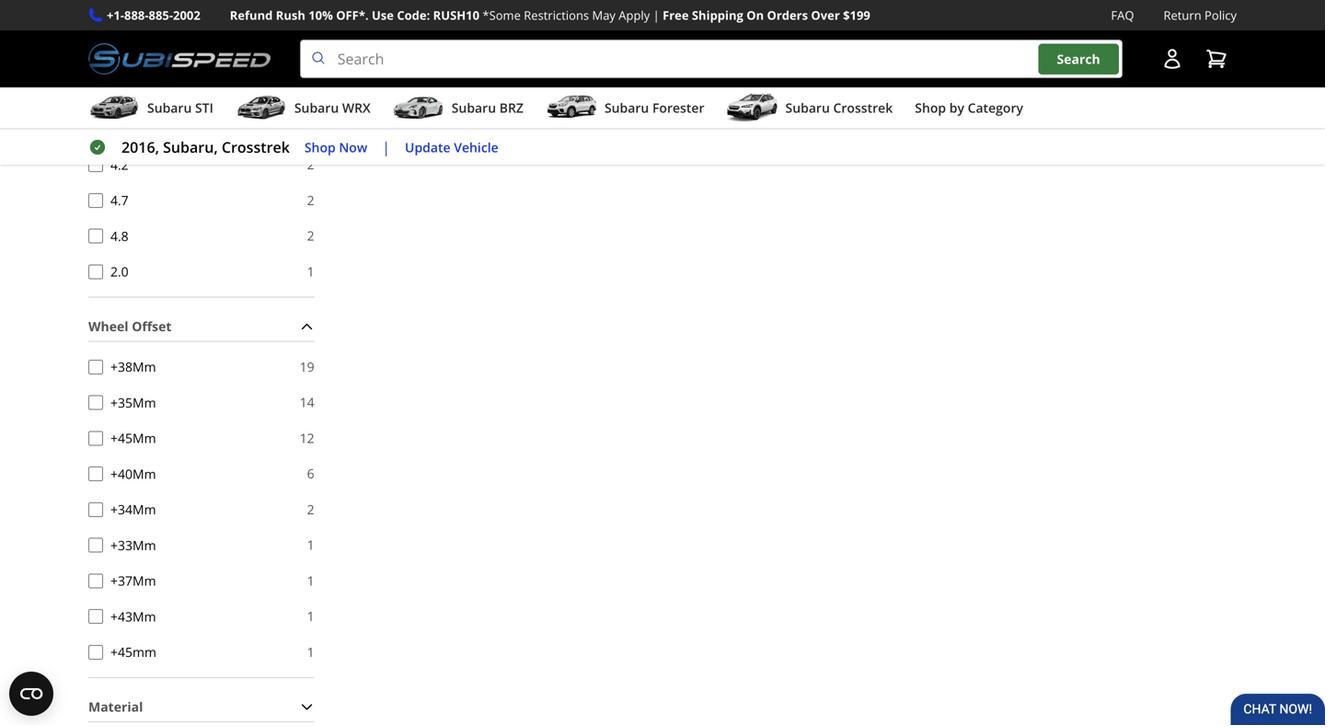 Task type: locate. For each thing, give the bounding box(es) containing it.
...
[[1126, 19, 1136, 36]]

subispeed logo image
[[88, 40, 270, 78]]

2 for 4.8
[[307, 227, 314, 244]]

subaru left brz
[[452, 99, 496, 117]]

previous button
[[948, 7, 1024, 49]]

3
[[1096, 19, 1103, 36], [307, 49, 314, 66], [307, 84, 314, 102]]

subaru inside subaru brz dropdown button
[[452, 99, 496, 117]]

subaru for subaru forester
[[605, 99, 649, 117]]

rush
[[276, 7, 305, 23]]

4.2
[[110, 156, 129, 173]]

2 for 3.6
[[307, 120, 314, 137]]

1 vertical spatial |
[[382, 137, 390, 157]]

22 right of
[[391, 19, 406, 36]]

4.8 button
[[88, 229, 103, 243]]

0 vertical spatial shop
[[915, 99, 946, 117]]

shop left by
[[915, 99, 946, 117]]

on
[[747, 7, 764, 23]]

category
[[968, 99, 1024, 117]]

crosstrek inside dropdown button
[[833, 99, 893, 117]]

4.5 button
[[88, 86, 103, 101]]

shop now
[[305, 138, 368, 156]]

faq
[[1111, 7, 1134, 23]]

material button
[[88, 693, 314, 722]]

1 button
[[1023, 7, 1054, 49]]

+1-
[[107, 7, 124, 23]]

1 22 from the left
[[391, 19, 406, 36]]

+1-888-885-2002
[[107, 7, 200, 23]]

sti
[[195, 99, 213, 117]]

1
[[1035, 19, 1042, 36], [307, 263, 314, 280], [307, 536, 314, 554], [307, 572, 314, 589], [307, 608, 314, 625], [307, 643, 314, 661]]

search button
[[1039, 44, 1119, 74]]

0 vertical spatial 3
[[1096, 19, 1103, 36]]

2 22 from the left
[[1159, 19, 1174, 36]]

1 for 2.0
[[307, 263, 314, 280]]

update
[[405, 138, 451, 156]]

orders
[[767, 7, 808, 23]]

0 horizontal spatial crosstrek
[[222, 137, 290, 157]]

2016, subaru, crosstrek
[[121, 137, 290, 157]]

0 vertical spatial crosstrek
[[833, 99, 893, 117]]

+37Mm button
[[88, 574, 103, 588]]

subaru inside subaru crosstrek dropdown button
[[786, 99, 830, 117]]

restrictions
[[524, 7, 589, 23]]

+33Mm button
[[88, 538, 103, 553]]

1 for +45mm
[[307, 643, 314, 661]]

*some
[[483, 7, 521, 23]]

4.5
[[110, 84, 129, 102]]

free
[[663, 7, 689, 23]]

1 vertical spatial 3
[[307, 49, 314, 66]]

2 inside button
[[1065, 19, 1073, 36]]

0 horizontal spatial 22
[[391, 19, 406, 36]]

subaru left the sti
[[147, 99, 192, 117]]

+43mm
[[110, 608, 156, 625]]

wheel offset button
[[88, 313, 314, 341]]

subaru,
[[163, 137, 218, 157]]

2 subaru from the left
[[294, 99, 339, 117]]

3 left faq link
[[1096, 19, 1103, 36]]

3 left wrx at the left top
[[307, 84, 314, 102]]

1.0 button
[[88, 50, 103, 65]]

1 for +43mm
[[307, 608, 314, 625]]

1 for +33mm
[[307, 536, 314, 554]]

crosstrek
[[833, 99, 893, 117], [222, 137, 290, 157]]

2 button
[[1053, 7, 1084, 49]]

| right now
[[382, 137, 390, 157]]

22
[[391, 19, 406, 36], [1159, 19, 1174, 36]]

1 subaru from the left
[[147, 99, 192, 117]]

+45mm
[[110, 429, 156, 447]]

button image
[[1162, 48, 1184, 70]]

now
[[339, 138, 368, 156]]

subaru inside subaru sti dropdown button
[[147, 99, 192, 117]]

return policy link
[[1164, 6, 1237, 25]]

2.0 button
[[88, 264, 103, 279]]

subaru left wrx at the left top
[[294, 99, 339, 117]]

885-
[[149, 7, 173, 23]]

22 button
[[1147, 7, 1186, 49]]

subaru
[[147, 99, 192, 117], [294, 99, 339, 117], [452, 99, 496, 117], [605, 99, 649, 117], [786, 99, 830, 117]]

3 down 10%
[[307, 49, 314, 66]]

shop inside shop now link
[[305, 138, 336, 156]]

4.7 button
[[88, 193, 103, 208]]

next button
[[1185, 7, 1237, 49]]

subaru right a subaru crosstrek thumbnail image
[[786, 99, 830, 117]]

subaru inside subaru wrx "dropdown button"
[[294, 99, 339, 117]]

3 button
[[1084, 7, 1115, 49]]

3.6 button
[[88, 122, 103, 136]]

+37mm
[[110, 572, 156, 590]]

12
[[300, 429, 314, 447]]

shipping
[[692, 7, 744, 23]]

2002
[[173, 7, 200, 23]]

1 inside button
[[1035, 19, 1042, 36]]

| left 'free'
[[653, 7, 660, 23]]

6
[[307, 465, 314, 482]]

return
[[1164, 7, 1202, 23]]

search input field
[[300, 40, 1123, 78]]

subaru forester button
[[546, 91, 705, 128]]

brz
[[500, 99, 524, 117]]

wheel offset
[[88, 318, 172, 335]]

offset
[[132, 318, 172, 335]]

1 vertical spatial shop
[[305, 138, 336, 156]]

use
[[372, 7, 394, 23]]

update vehicle
[[405, 138, 499, 156]]

shop left now
[[305, 138, 336, 156]]

return policy
[[1164, 7, 1237, 23]]

0 vertical spatial |
[[653, 7, 660, 23]]

subaru wrx button
[[236, 91, 371, 128]]

+33mm
[[110, 536, 156, 554]]

code:
[[397, 7, 430, 23]]

$199
[[843, 7, 871, 23]]

shop now link
[[305, 137, 368, 158]]

subaru for subaru wrx
[[294, 99, 339, 117]]

open widget image
[[9, 672, 53, 716]]

over
[[811, 7, 840, 23]]

0 horizontal spatial shop
[[305, 138, 336, 156]]

subaru crosstrek
[[786, 99, 893, 117]]

3 subaru from the left
[[452, 99, 496, 117]]

refund rush 10% off*. use code: rush10 *some restrictions may apply | free shipping on orders over $199
[[230, 7, 871, 23]]

2 vertical spatial 3
[[307, 84, 314, 102]]

1 horizontal spatial 22
[[1159, 19, 1174, 36]]

5 subaru from the left
[[786, 99, 830, 117]]

shop inside shop by category dropdown button
[[915, 99, 946, 117]]

1 horizontal spatial |
[[653, 7, 660, 23]]

subaru left forester
[[605, 99, 649, 117]]

22 up "button" icon
[[1159, 19, 1174, 36]]

4.9
[[110, 13, 129, 31]]

4 subaru from the left
[[605, 99, 649, 117]]

+45mm
[[110, 643, 156, 661]]

wrx
[[342, 99, 371, 117]]

shop
[[915, 99, 946, 117], [305, 138, 336, 156]]

1 horizontal spatial shop
[[915, 99, 946, 117]]

2
[[307, 13, 314, 30], [365, 19, 373, 36], [1065, 19, 1073, 36], [307, 120, 314, 137], [307, 156, 314, 173], [307, 191, 314, 209], [307, 227, 314, 244], [307, 501, 314, 518]]

subaru inside subaru forester dropdown button
[[605, 99, 649, 117]]

1 horizontal spatial crosstrek
[[833, 99, 893, 117]]

|
[[653, 7, 660, 23], [382, 137, 390, 157]]



Task type: describe. For each thing, give the bounding box(es) containing it.
subaru crosstrek button
[[727, 91, 893, 128]]

2 for 4.7
[[307, 191, 314, 209]]

policy
[[1205, 7, 1237, 23]]

1.0
[[110, 49, 129, 66]]

shop by category
[[915, 99, 1024, 117]]

apply
[[619, 7, 650, 23]]

2 for +34mm
[[307, 501, 314, 518]]

+34mm
[[110, 501, 156, 518]]

+45Mm button
[[88, 431, 103, 446]]

22 inside button
[[1159, 19, 1174, 36]]

material
[[88, 698, 143, 716]]

vehicle
[[454, 138, 499, 156]]

1 vertical spatial crosstrek
[[222, 137, 290, 157]]

subaru for subaru brz
[[452, 99, 496, 117]]

shop for shop now
[[305, 138, 336, 156]]

+45mm button
[[88, 645, 103, 660]]

888-
[[124, 7, 149, 23]]

search
[[1057, 50, 1101, 68]]

ellipses image
[[1114, 7, 1148, 49]]

subaru sti
[[147, 99, 213, 117]]

wheel
[[88, 318, 128, 335]]

+1-888-885-2002 link
[[107, 6, 200, 25]]

a subaru wrx thumbnail image image
[[236, 94, 287, 122]]

by
[[950, 99, 965, 117]]

shop for shop by category
[[915, 99, 946, 117]]

next
[[1197, 19, 1225, 36]]

a subaru sti thumbnail image image
[[88, 94, 140, 122]]

a subaru crosstrek thumbnail image image
[[727, 94, 778, 122]]

a subaru forester thumbnail image image
[[546, 94, 597, 122]]

subaru sti button
[[88, 91, 213, 128]]

+38Mm button
[[88, 360, 103, 374]]

subaru brz
[[452, 99, 524, 117]]

19
[[300, 358, 314, 375]]

3 inside button
[[1096, 19, 1103, 36]]

0 horizontal spatial |
[[382, 137, 390, 157]]

4.2 button
[[88, 157, 103, 172]]

subaru brz button
[[393, 91, 524, 128]]

may
[[592, 7, 616, 23]]

2.0
[[110, 263, 129, 280]]

page 2 of 22
[[333, 19, 406, 36]]

refund
[[230, 7, 273, 23]]

shop by category button
[[915, 91, 1024, 128]]

off*.
[[336, 7, 369, 23]]

4.8
[[110, 227, 129, 245]]

subaru for subaru sti
[[147, 99, 192, 117]]

page
[[333, 19, 362, 36]]

subaru wrx
[[294, 99, 371, 117]]

2 for 4.2
[[307, 156, 314, 173]]

subaru for subaru crosstrek
[[786, 99, 830, 117]]

1 for +37mm
[[307, 572, 314, 589]]

+35mm
[[110, 394, 156, 411]]

2 for 4.9
[[307, 13, 314, 30]]

+34Mm button
[[88, 502, 103, 517]]

+35Mm button
[[88, 395, 103, 410]]

update vehicle button
[[405, 137, 499, 158]]

+40Mm button
[[88, 467, 103, 481]]

of
[[376, 19, 388, 36]]

4.9 button
[[88, 15, 103, 29]]

forester
[[653, 99, 705, 117]]

+43Mm button
[[88, 609, 103, 624]]

rush10
[[433, 7, 480, 23]]

14
[[300, 394, 314, 411]]

subaru forester
[[605, 99, 705, 117]]

a subaru brz thumbnail image image
[[393, 94, 444, 122]]

faq link
[[1111, 6, 1134, 25]]

previous
[[960, 19, 1012, 36]]

+38mm
[[110, 358, 156, 376]]

3 for 1.0
[[307, 49, 314, 66]]

2016,
[[121, 137, 159, 157]]

10%
[[309, 7, 333, 23]]

3.6
[[110, 120, 129, 138]]

+40mm
[[110, 465, 156, 483]]

3 for 4.5
[[307, 84, 314, 102]]

4.7
[[110, 191, 129, 209]]



Task type: vqa. For each thing, say whether or not it's contained in the screenshot.
Wheel)
no



